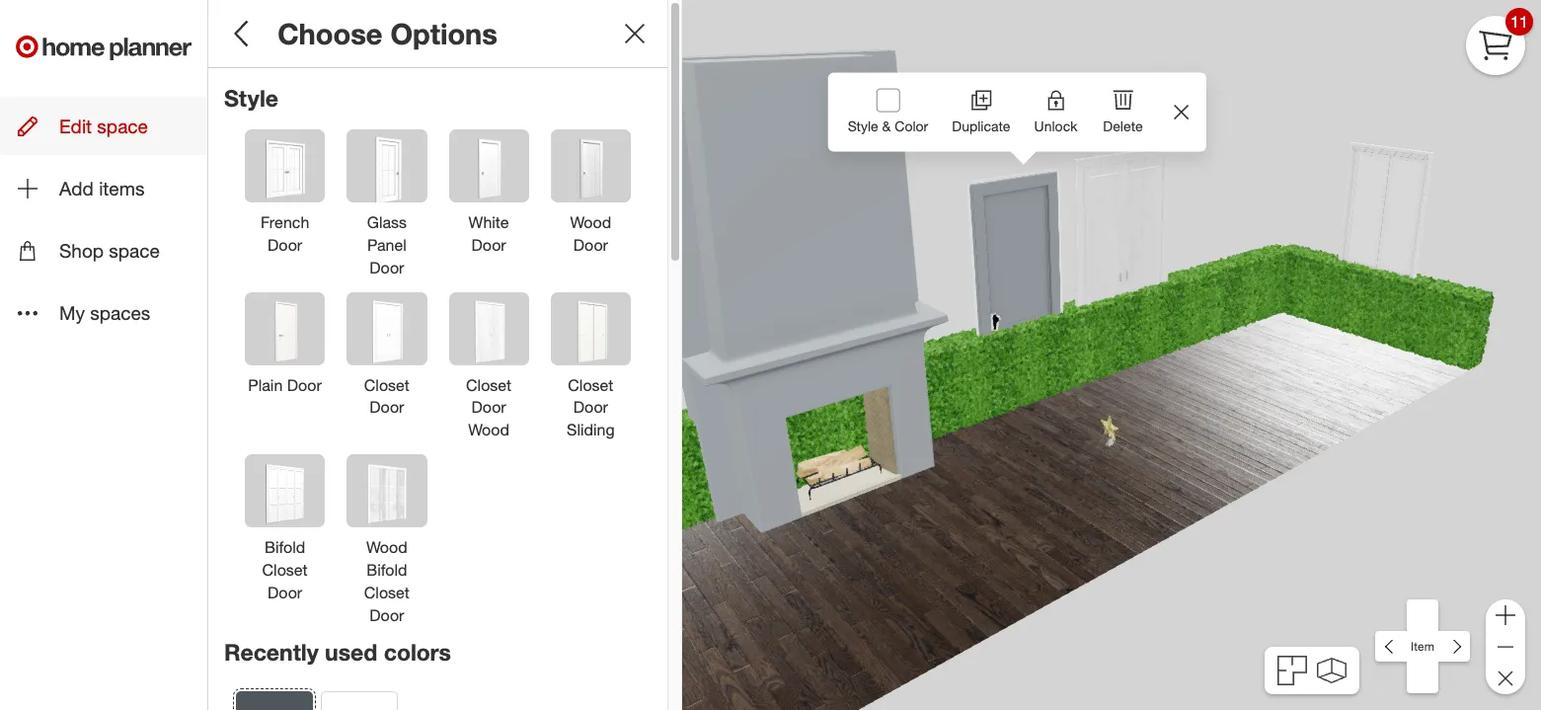 Task type: locate. For each thing, give the bounding box(es) containing it.
add items button
[[0, 159, 207, 218]]

wood inside closet door wood
[[468, 420, 510, 440]]

closet door wood
[[466, 375, 512, 440]]

closet inside closet door sliding
[[568, 375, 614, 395]]

space inside 'button'
[[97, 115, 148, 137]]

1 vertical spatial space
[[109, 239, 160, 262]]

door inside wood bifold closet door
[[370, 605, 404, 625]]

style for style
[[224, 84, 278, 112]]

style for style & color
[[848, 117, 879, 134]]

0 horizontal spatial style
[[224, 84, 278, 112]]

bifold inside bifold closet door
[[265, 537, 305, 557]]

1 vertical spatial wood
[[468, 420, 510, 440]]

door inside french door
[[268, 235, 302, 255]]

shop space
[[59, 239, 160, 262]]

space right shop
[[109, 239, 160, 262]]

plain door
[[248, 375, 322, 395]]

choose options
[[278, 16, 497, 51]]

11
[[1511, 11, 1529, 31]]

style
[[224, 84, 278, 112], [848, 117, 879, 134]]

style inside style & color button
[[848, 117, 879, 134]]

white
[[469, 212, 509, 232]]

door
[[268, 235, 302, 255], [472, 235, 506, 255], [574, 235, 608, 255], [370, 257, 404, 277], [287, 375, 322, 395], [370, 397, 404, 417], [472, 397, 506, 417], [574, 397, 608, 417], [268, 582, 302, 602], [370, 605, 404, 625]]

spaces
[[90, 302, 150, 324]]

wood door
[[570, 212, 612, 255]]

wood
[[570, 212, 612, 232], [468, 420, 510, 440], [366, 537, 408, 557]]

options
[[391, 16, 497, 51]]

add items
[[59, 177, 145, 200]]

space for shop space
[[109, 239, 160, 262]]

edit space button
[[0, 97, 207, 155]]

0 vertical spatial space
[[97, 115, 148, 137]]

glass
[[367, 212, 407, 232]]

front view button icon image
[[1317, 657, 1347, 684]]

2 vertical spatial wood
[[366, 537, 408, 557]]

1 horizontal spatial wood
[[468, 420, 510, 440]]

0 vertical spatial style
[[224, 84, 278, 112]]

door inside bifold closet door
[[268, 582, 302, 602]]

door inside closet door
[[370, 397, 404, 417]]

closet
[[364, 375, 410, 395], [466, 375, 512, 395], [568, 375, 614, 395], [262, 560, 308, 580], [364, 582, 410, 602]]

used
[[325, 638, 378, 666]]

my spaces
[[59, 302, 150, 324]]

closet for closet door wood
[[466, 375, 512, 395]]

1 vertical spatial style
[[848, 117, 879, 134]]

recently used colors
[[224, 638, 451, 666]]

0 vertical spatial bifold
[[265, 537, 305, 557]]

bifold
[[265, 537, 305, 557], [367, 560, 407, 580]]

closet door
[[364, 375, 410, 417]]

door inside wood door
[[574, 235, 608, 255]]

color
[[895, 117, 929, 134]]

door inside closet door sliding
[[574, 397, 608, 417]]

1 horizontal spatial style
[[848, 117, 879, 134]]

bifold inside wood bifold closet door
[[367, 560, 407, 580]]

door inside closet door wood
[[472, 397, 506, 417]]

wood inside wood bifold closet door
[[366, 537, 408, 557]]

door inside white door
[[472, 235, 506, 255]]

space right edit
[[97, 115, 148, 137]]

shop
[[59, 239, 104, 262]]

choose
[[278, 16, 383, 51]]

0 horizontal spatial wood
[[366, 537, 408, 557]]

0 horizontal spatial bifold
[[265, 537, 305, 557]]

delete
[[1103, 117, 1143, 134]]

space inside button
[[109, 239, 160, 262]]

move asset west by 6" image
[[1376, 631, 1408, 662]]

space
[[97, 115, 148, 137], [109, 239, 160, 262]]

closet for closet door
[[364, 375, 410, 395]]

sliding
[[567, 420, 615, 440]]

0 vertical spatial wood
[[570, 212, 612, 232]]

bifold closet door
[[262, 537, 308, 602]]

items
[[99, 177, 145, 200]]

1 vertical spatial bifold
[[367, 560, 407, 580]]

2 horizontal spatial wood
[[570, 212, 612, 232]]

colors
[[384, 638, 451, 666]]

item
[[1411, 639, 1435, 654]]

door for french door
[[268, 235, 302, 255]]

closet door sliding
[[567, 375, 615, 440]]

home planner landing page image
[[16, 16, 192, 79]]

1 horizontal spatial bifold
[[367, 560, 407, 580]]



Task type: vqa. For each thing, say whether or not it's contained in the screenshot.
"Edit space" button
yes



Task type: describe. For each thing, give the bounding box(es) containing it.
add
[[59, 177, 94, 200]]

space for edit space
[[97, 115, 148, 137]]

duplicate button
[[941, 73, 1023, 148]]

my spaces button
[[0, 284, 207, 342]]

french door
[[261, 212, 309, 255]]

door for closet door wood
[[472, 397, 506, 417]]

&
[[883, 117, 891, 134]]

wood bifold closet door
[[364, 537, 410, 625]]

plain
[[248, 375, 283, 395]]

edit
[[59, 115, 92, 137]]

unlock button
[[1023, 73, 1090, 148]]

closet for closet door sliding
[[568, 375, 614, 395]]

door for white door
[[472, 235, 506, 255]]

recently
[[224, 638, 319, 666]]

my
[[59, 302, 85, 324]]

delete button
[[1090, 73, 1157, 148]]

shop space button
[[0, 222, 207, 280]]

unlock
[[1035, 117, 1078, 134]]

door for plain door
[[287, 375, 322, 395]]

white door
[[469, 212, 509, 255]]

11 button
[[1467, 8, 1534, 75]]

glass panel door
[[367, 212, 407, 277]]

door for wood door
[[574, 235, 608, 255]]

wood for wood bifold closet door
[[366, 537, 408, 557]]

door for closet door
[[370, 397, 404, 417]]

panel
[[367, 235, 407, 255]]

door inside glass panel door
[[370, 257, 404, 277]]

door for closet door sliding
[[574, 397, 608, 417]]

edit space
[[59, 115, 148, 137]]

style & color button
[[836, 73, 941, 152]]

wood for wood door
[[570, 212, 612, 232]]

french
[[261, 212, 309, 232]]

move asset east by 6" image
[[1439, 631, 1470, 662]]

style & color
[[848, 117, 929, 134]]

duplicate
[[952, 117, 1011, 134]]

top view button icon image
[[1278, 656, 1308, 685]]



